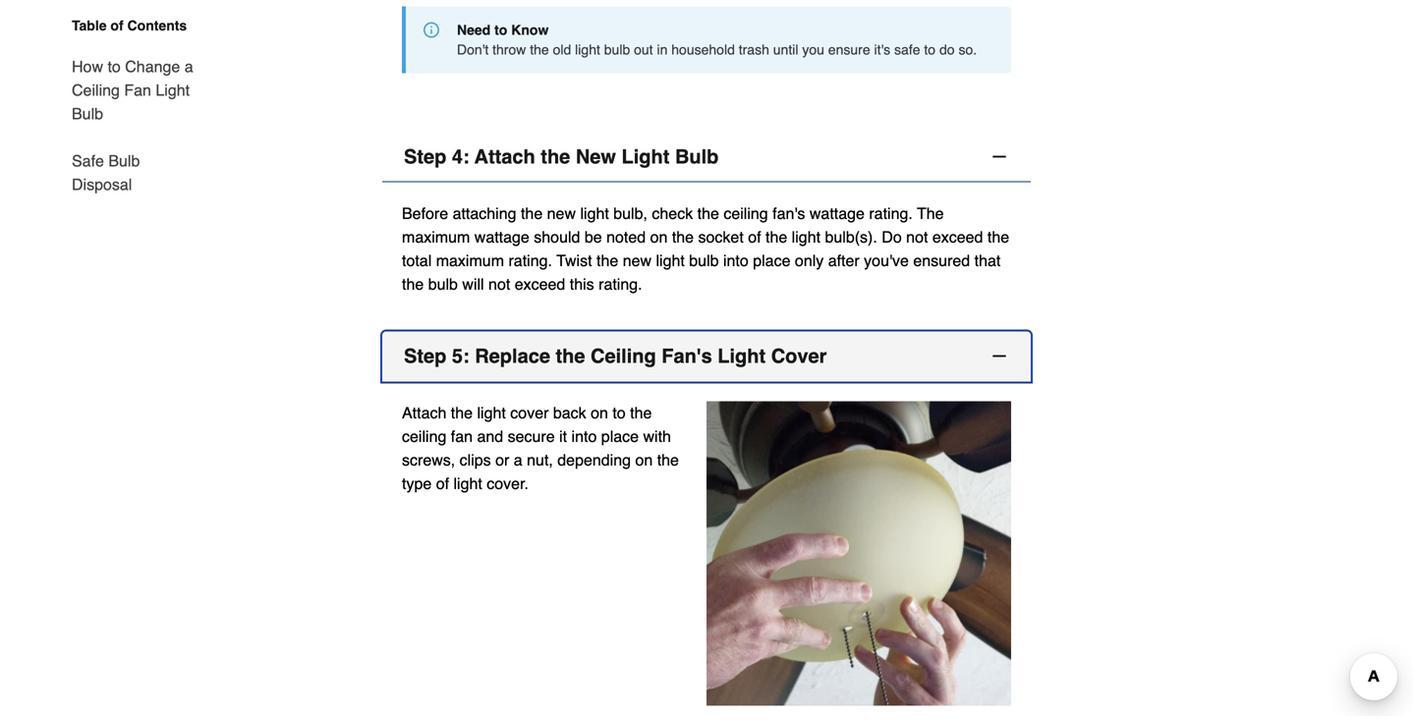 Task type: describe. For each thing, give the bounding box(es) containing it.
2 horizontal spatial bulb
[[689, 252, 719, 270]]

ceiling for fan's
[[591, 345, 656, 368]]

step 5: replace the ceiling fan's light cover
[[404, 345, 827, 368]]

the left new
[[541, 146, 570, 168]]

type
[[402, 475, 432, 493]]

ensure
[[828, 42, 870, 58]]

light up be
[[580, 204, 609, 223]]

a inside "attach the light cover back on to the ceiling fan and secure it into place with screws, clips or a nut, depending on the type of light cover."
[[514, 451, 522, 469]]

minus image for step 4: attach the new light bulb
[[990, 147, 1009, 167]]

attach inside "attach the light cover back on to the ceiling fan and secure it into place with screws, clips or a nut, depending on the type of light cover."
[[402, 404, 446, 422]]

you've
[[864, 252, 909, 270]]

table
[[72, 18, 107, 33]]

in
[[657, 42, 668, 58]]

step for step 4: attach the new light bulb
[[404, 146, 446, 168]]

into inside "attach the light cover back on to the ceiling fan and secure it into place with screws, clips or a nut, depending on the type of light cover."
[[571, 428, 597, 446]]

out
[[634, 42, 653, 58]]

to up "throw"
[[494, 22, 507, 38]]

a inside how to change a ceiling fan light bulb
[[184, 57, 193, 76]]

the down be
[[596, 252, 618, 270]]

of inside before attaching the new light bulb, check the ceiling fan's wattage rating. the maximum wattage should be noted on the socket of the light bulb(s). do not exceed the total maximum rating. twist the new light bulb into place only after you've ensured that the bulb will not exceed this rating.
[[748, 228, 761, 246]]

before
[[402, 204, 448, 223]]

1 vertical spatial maximum
[[436, 252, 504, 270]]

the down total
[[402, 275, 424, 293]]

1 horizontal spatial rating.
[[599, 275, 642, 293]]

will
[[462, 275, 484, 293]]

so.
[[959, 42, 977, 58]]

need
[[457, 22, 491, 38]]

after
[[828, 252, 860, 270]]

how to change a ceiling fan light bulb
[[72, 57, 193, 123]]

to left do
[[924, 42, 936, 58]]

minus image for step 5: replace the ceiling fan's light cover
[[990, 346, 1009, 366]]

to inside how to change a ceiling fan light bulb
[[108, 57, 121, 76]]

step 4: attach the new light bulb button
[[382, 132, 1031, 182]]

twist
[[556, 252, 592, 270]]

cover
[[771, 345, 827, 368]]

until
[[773, 42, 798, 58]]

check
[[652, 204, 693, 223]]

1 vertical spatial on
[[591, 404, 608, 422]]

fan
[[451, 428, 473, 446]]

safe
[[894, 42, 920, 58]]

the up socket
[[697, 204, 719, 223]]

change
[[125, 57, 180, 76]]

4:
[[452, 146, 469, 168]]

bulb inside how to change a ceiling fan light bulb
[[72, 105, 103, 123]]

the inside need to know don't throw the old light bulb out in household trash until you ensure it's safe to do so.
[[530, 42, 549, 58]]

with
[[643, 428, 671, 446]]

0 horizontal spatial rating.
[[509, 252, 552, 270]]

the up that
[[988, 228, 1009, 246]]

of inside "attach the light cover back on to the ceiling fan and secure it into place with screws, clips or a nut, depending on the type of light cover."
[[436, 475, 449, 493]]

clips
[[460, 451, 491, 469]]

do
[[882, 228, 902, 246]]

ceiling for fan
[[402, 428, 446, 446]]

do
[[939, 42, 955, 58]]

1 horizontal spatial new
[[623, 252, 652, 270]]

know
[[511, 22, 549, 38]]

the up with
[[630, 404, 652, 422]]

0 horizontal spatial wattage
[[474, 228, 529, 246]]

trash
[[739, 42, 769, 58]]

2 vertical spatial on
[[635, 451, 653, 469]]

the up back
[[556, 345, 585, 368]]

replace
[[475, 345, 550, 368]]

light up and
[[477, 404, 506, 422]]

bulb inside the 'step 4: attach the new light bulb' button
[[675, 146, 719, 168]]

bulb(s).
[[825, 228, 877, 246]]

attach inside button
[[475, 146, 535, 168]]

screws,
[[402, 451, 455, 469]]

2 horizontal spatial rating.
[[869, 204, 913, 223]]

fan
[[124, 81, 151, 99]]

step 5: replace the ceiling fan's light cover button
[[382, 332, 1031, 382]]

table of contents element
[[56, 16, 203, 197]]

safe
[[72, 152, 104, 170]]

contents
[[127, 18, 187, 33]]

fan's
[[662, 345, 712, 368]]



Task type: vqa. For each thing, say whether or not it's contained in the screenshot.
.
no



Task type: locate. For each thing, give the bounding box(es) containing it.
place inside "attach the light cover back on to the ceiling fan and secure it into place with screws, clips or a nut, depending on the type of light cover."
[[601, 428, 639, 446]]

a man replacing a light cover on to a ceiling fan. image
[[707, 401, 1011, 706]]

the down with
[[657, 451, 679, 469]]

attach up screws,
[[402, 404, 446, 422]]

place up depending
[[601, 428, 639, 446]]

attach
[[475, 146, 535, 168], [402, 404, 446, 422]]

1 horizontal spatial bulb
[[108, 152, 140, 170]]

the up should
[[521, 204, 543, 223]]

cover.
[[487, 475, 529, 493]]

bulb
[[604, 42, 630, 58], [689, 252, 719, 270], [428, 275, 458, 293]]

socket
[[698, 228, 744, 246]]

2 vertical spatial bulb
[[428, 275, 458, 293]]

nut,
[[527, 451, 553, 469]]

minus image inside step 5: replace the ceiling fan's light cover button
[[990, 346, 1009, 366]]

exceed down twist
[[515, 275, 565, 293]]

place left the only
[[753, 252, 791, 270]]

bulb left will
[[428, 275, 458, 293]]

1 horizontal spatial light
[[622, 146, 670, 168]]

back
[[553, 404, 586, 422]]

maximum
[[402, 228, 470, 246], [436, 252, 504, 270]]

ceiling up socket
[[724, 204, 768, 223]]

light up the only
[[792, 228, 821, 246]]

this
[[570, 275, 594, 293]]

to
[[494, 22, 507, 38], [924, 42, 936, 58], [108, 57, 121, 76], [613, 404, 626, 422]]

on right back
[[591, 404, 608, 422]]

exceed
[[932, 228, 983, 246], [515, 275, 565, 293]]

maximum down before
[[402, 228, 470, 246]]

a right or
[[514, 451, 522, 469]]

fan's
[[773, 204, 805, 223]]

new up should
[[547, 204, 576, 223]]

0 vertical spatial into
[[723, 252, 749, 270]]

rating. down should
[[509, 252, 552, 270]]

0 vertical spatial wattage
[[810, 204, 865, 223]]

ceiling inside button
[[591, 345, 656, 368]]

0 vertical spatial ceiling
[[72, 81, 120, 99]]

light down clips
[[453, 475, 482, 493]]

2 horizontal spatial bulb
[[675, 146, 719, 168]]

on inside before attaching the new light bulb, check the ceiling fan's wattage rating. the maximum wattage should be noted on the socket of the light bulb(s). do not exceed the total maximum rating. twist the new light bulb into place only after you've ensured that the bulb will not exceed this rating.
[[650, 228, 668, 246]]

step left 4:
[[404, 146, 446, 168]]

how to change a ceiling fan light bulb link
[[72, 43, 203, 138]]

step for step 5: replace the ceiling fan's light cover
[[404, 345, 446, 368]]

that
[[974, 252, 1001, 270]]

2 vertical spatial light
[[718, 345, 766, 368]]

new down "noted"
[[623, 252, 652, 270]]

0 horizontal spatial ceiling
[[402, 428, 446, 446]]

1 vertical spatial a
[[514, 451, 522, 469]]

wattage down the attaching
[[474, 228, 529, 246]]

1 vertical spatial new
[[623, 252, 652, 270]]

1 vertical spatial rating.
[[509, 252, 552, 270]]

bulb up check in the left top of the page
[[675, 146, 719, 168]]

1 horizontal spatial not
[[906, 228, 928, 246]]

2 vertical spatial rating.
[[599, 275, 642, 293]]

depending
[[557, 451, 631, 469]]

how
[[72, 57, 103, 76]]

0 horizontal spatial bulb
[[428, 275, 458, 293]]

cover
[[510, 404, 549, 422]]

into down socket
[[723, 252, 749, 270]]

light for fan
[[156, 81, 190, 99]]

step 4: attach the new light bulb
[[404, 146, 719, 168]]

bulb,
[[613, 204, 648, 223]]

a right change
[[184, 57, 193, 76]]

bulb
[[72, 105, 103, 123], [675, 146, 719, 168], [108, 152, 140, 170]]

0 horizontal spatial a
[[184, 57, 193, 76]]

need to know don't throw the old light bulb out in household trash until you ensure it's safe to do so.
[[457, 22, 977, 58]]

not
[[906, 228, 928, 246], [488, 275, 510, 293]]

light for fan's
[[718, 345, 766, 368]]

to right back
[[613, 404, 626, 422]]

info image
[[424, 22, 439, 38]]

safe bulb disposal
[[72, 152, 140, 194]]

1 vertical spatial step
[[404, 345, 446, 368]]

1 step from the top
[[404, 146, 446, 168]]

0 horizontal spatial ceiling
[[72, 81, 120, 99]]

0 vertical spatial bulb
[[604, 42, 630, 58]]

0 vertical spatial light
[[156, 81, 190, 99]]

place inside before attaching the new light bulb, check the ceiling fan's wattage rating. the maximum wattage should be noted on the socket of the light bulb(s). do not exceed the total maximum rating. twist the new light bulb into place only after you've ensured that the bulb will not exceed this rating.
[[753, 252, 791, 270]]

new
[[547, 204, 576, 223], [623, 252, 652, 270]]

old
[[553, 42, 571, 58]]

ceiling inside "attach the light cover back on to the ceiling fan and secure it into place with screws, clips or a nut, depending on the type of light cover."
[[402, 428, 446, 446]]

maximum up will
[[436, 252, 504, 270]]

light
[[156, 81, 190, 99], [622, 146, 670, 168], [718, 345, 766, 368]]

safe bulb disposal link
[[72, 138, 203, 197]]

of
[[110, 18, 123, 33], [748, 228, 761, 246], [436, 475, 449, 493]]

1 vertical spatial light
[[622, 146, 670, 168]]

0 horizontal spatial light
[[156, 81, 190, 99]]

0 vertical spatial rating.
[[869, 204, 913, 223]]

a
[[184, 57, 193, 76], [514, 451, 522, 469]]

0 horizontal spatial exceed
[[515, 275, 565, 293]]

throw
[[492, 42, 526, 58]]

0 vertical spatial ceiling
[[724, 204, 768, 223]]

0 horizontal spatial bulb
[[72, 105, 103, 123]]

0 vertical spatial step
[[404, 146, 446, 168]]

don't
[[457, 42, 489, 58]]

on down with
[[635, 451, 653, 469]]

light right new
[[622, 146, 670, 168]]

5:
[[452, 345, 469, 368]]

into inside before attaching the new light bulb, check the ceiling fan's wattage rating. the maximum wattage should be noted on the socket of the light bulb(s). do not exceed the total maximum rating. twist the new light bulb into place only after you've ensured that the bulb will not exceed this rating.
[[723, 252, 749, 270]]

on
[[650, 228, 668, 246], [591, 404, 608, 422], [635, 451, 653, 469]]

wattage up bulb(s).
[[810, 204, 865, 223]]

ceiling for fan
[[72, 81, 120, 99]]

only
[[795, 252, 824, 270]]

attach right 4:
[[475, 146, 535, 168]]

attach the light cover back on to the ceiling fan and secure it into place with screws, clips or a nut, depending on the type of light cover.
[[402, 404, 679, 493]]

light right old in the top of the page
[[575, 42, 600, 58]]

0 vertical spatial place
[[753, 252, 791, 270]]

light right fan's
[[718, 345, 766, 368]]

0 vertical spatial on
[[650, 228, 668, 246]]

1 horizontal spatial of
[[436, 475, 449, 493]]

should
[[534, 228, 580, 246]]

2 vertical spatial of
[[436, 475, 449, 493]]

1 vertical spatial place
[[601, 428, 639, 446]]

2 minus image from the top
[[990, 346, 1009, 366]]

1 horizontal spatial attach
[[475, 146, 535, 168]]

1 vertical spatial wattage
[[474, 228, 529, 246]]

to inside "attach the light cover back on to the ceiling fan and secure it into place with screws, clips or a nut, depending on the type of light cover."
[[613, 404, 626, 422]]

light down check in the left top of the page
[[656, 252, 685, 270]]

the
[[530, 42, 549, 58], [541, 146, 570, 168], [521, 204, 543, 223], [697, 204, 719, 223], [672, 228, 694, 246], [766, 228, 787, 246], [988, 228, 1009, 246], [596, 252, 618, 270], [402, 275, 424, 293], [556, 345, 585, 368], [451, 404, 473, 422], [630, 404, 652, 422], [657, 451, 679, 469]]

into right it
[[571, 428, 597, 446]]

0 vertical spatial maximum
[[402, 228, 470, 246]]

exceed up ensured
[[932, 228, 983, 246]]

1 vertical spatial ceiling
[[402, 428, 446, 446]]

the
[[917, 204, 944, 223]]

it's
[[874, 42, 890, 58]]

bulb up the disposal
[[108, 152, 140, 170]]

of right table
[[110, 18, 123, 33]]

0 horizontal spatial new
[[547, 204, 576, 223]]

2 step from the top
[[404, 345, 446, 368]]

step left '5:'
[[404, 345, 446, 368]]

0 vertical spatial minus image
[[990, 147, 1009, 167]]

ceiling
[[724, 204, 768, 223], [402, 428, 446, 446]]

light
[[575, 42, 600, 58], [580, 204, 609, 223], [792, 228, 821, 246], [656, 252, 685, 270], [477, 404, 506, 422], [453, 475, 482, 493]]

total
[[402, 252, 432, 270]]

0 horizontal spatial of
[[110, 18, 123, 33]]

you
[[802, 42, 824, 58]]

step
[[404, 146, 446, 168], [404, 345, 446, 368]]

0 vertical spatial new
[[547, 204, 576, 223]]

1 minus image from the top
[[990, 147, 1009, 167]]

ceiling for fan's
[[724, 204, 768, 223]]

secure
[[508, 428, 555, 446]]

2 horizontal spatial of
[[748, 228, 761, 246]]

1 vertical spatial not
[[488, 275, 510, 293]]

of right socket
[[748, 228, 761, 246]]

1 horizontal spatial wattage
[[810, 204, 865, 223]]

1 horizontal spatial ceiling
[[591, 345, 656, 368]]

before attaching the new light bulb, check the ceiling fan's wattage rating. the maximum wattage should be noted on the socket of the light bulb(s). do not exceed the total maximum rating. twist the new light bulb into place only after you've ensured that the bulb will not exceed this rating.
[[402, 204, 1009, 293]]

1 horizontal spatial into
[[723, 252, 749, 270]]

ceiling
[[72, 81, 120, 99], [591, 345, 656, 368]]

1 horizontal spatial bulb
[[604, 42, 630, 58]]

to right how
[[108, 57, 121, 76]]

bulb down socket
[[689, 252, 719, 270]]

1 horizontal spatial place
[[753, 252, 791, 270]]

0 vertical spatial not
[[906, 228, 928, 246]]

table of contents
[[72, 18, 187, 33]]

ceiling left fan's
[[591, 345, 656, 368]]

light inside how to change a ceiling fan light bulb
[[156, 81, 190, 99]]

1 vertical spatial of
[[748, 228, 761, 246]]

place
[[753, 252, 791, 270], [601, 428, 639, 446]]

0 vertical spatial attach
[[475, 146, 535, 168]]

into
[[723, 252, 749, 270], [571, 428, 597, 446]]

2 horizontal spatial light
[[718, 345, 766, 368]]

0 vertical spatial a
[[184, 57, 193, 76]]

light down change
[[156, 81, 190, 99]]

and
[[477, 428, 503, 446]]

attaching
[[453, 204, 516, 223]]

the down "know"
[[530, 42, 549, 58]]

1 horizontal spatial exceed
[[932, 228, 983, 246]]

1 vertical spatial attach
[[402, 404, 446, 422]]

1 horizontal spatial ceiling
[[724, 204, 768, 223]]

ensured
[[913, 252, 970, 270]]

ceiling up screws,
[[402, 428, 446, 446]]

rating. right this
[[599, 275, 642, 293]]

1 vertical spatial minus image
[[990, 346, 1009, 366]]

1 vertical spatial exceed
[[515, 275, 565, 293]]

0 horizontal spatial place
[[601, 428, 639, 446]]

1 vertical spatial into
[[571, 428, 597, 446]]

noted
[[606, 228, 646, 246]]

1 vertical spatial bulb
[[689, 252, 719, 270]]

1 vertical spatial ceiling
[[591, 345, 656, 368]]

it
[[559, 428, 567, 446]]

light inside need to know don't throw the old light bulb out in household trash until you ensure it's safe to do so.
[[575, 42, 600, 58]]

be
[[585, 228, 602, 246]]

0 horizontal spatial into
[[571, 428, 597, 446]]

0 vertical spatial exceed
[[932, 228, 983, 246]]

bulb left out
[[604, 42, 630, 58]]

minus image
[[990, 147, 1009, 167], [990, 346, 1009, 366]]

ceiling inside before attaching the new light bulb, check the ceiling fan's wattage rating. the maximum wattage should be noted on the socket of the light bulb(s). do not exceed the total maximum rating. twist the new light bulb into place only after you've ensured that the bulb will not exceed this rating.
[[724, 204, 768, 223]]

disposal
[[72, 175, 132, 194]]

not right will
[[488, 275, 510, 293]]

0 horizontal spatial attach
[[402, 404, 446, 422]]

bulb down how
[[72, 105, 103, 123]]

0 vertical spatial of
[[110, 18, 123, 33]]

wattage
[[810, 204, 865, 223], [474, 228, 529, 246]]

on down check in the left top of the page
[[650, 228, 668, 246]]

ceiling down how
[[72, 81, 120, 99]]

1 horizontal spatial a
[[514, 451, 522, 469]]

0 horizontal spatial not
[[488, 275, 510, 293]]

the down fan's
[[766, 228, 787, 246]]

household
[[671, 42, 735, 58]]

ceiling inside how to change a ceiling fan light bulb
[[72, 81, 120, 99]]

of right type
[[436, 475, 449, 493]]

new
[[576, 146, 616, 168]]

or
[[495, 451, 509, 469]]

minus image inside the 'step 4: attach the new light bulb' button
[[990, 147, 1009, 167]]

bulb inside need to know don't throw the old light bulb out in household trash until you ensure it's safe to do so.
[[604, 42, 630, 58]]

not right do
[[906, 228, 928, 246]]

the down check in the left top of the page
[[672, 228, 694, 246]]

the up fan
[[451, 404, 473, 422]]

rating. up do
[[869, 204, 913, 223]]

rating.
[[869, 204, 913, 223], [509, 252, 552, 270], [599, 275, 642, 293]]

bulb inside "safe bulb disposal"
[[108, 152, 140, 170]]



